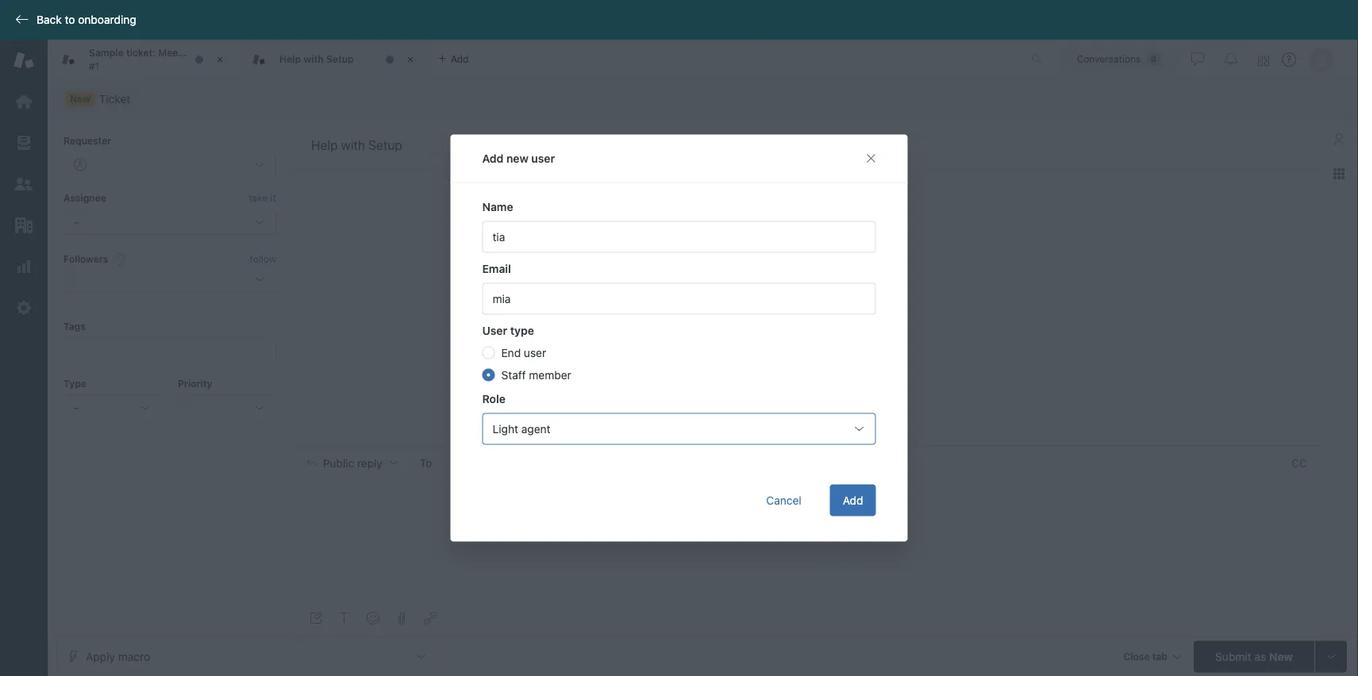 Task type: locate. For each thing, give the bounding box(es) containing it.
add new user dialog
[[451, 135, 908, 542]]

add for add
[[843, 494, 864, 507]]

user up staff member
[[524, 346, 546, 359]]

1 horizontal spatial add
[[843, 494, 864, 507]]

submit
[[1216, 650, 1252, 663]]

cc
[[1292, 456, 1308, 470]]

user
[[532, 152, 555, 165], [524, 346, 546, 359]]

0 horizontal spatial add
[[482, 152, 504, 165]]

new down #1
[[70, 93, 90, 104]]

end
[[501, 346, 521, 359]]

user right new
[[532, 152, 555, 165]]

conversations
[[1077, 54, 1141, 65]]

add inside "button"
[[843, 494, 864, 507]]

#1
[[89, 60, 99, 71]]

-
[[74, 401, 79, 414]]

customer context image
[[1333, 133, 1346, 145]]

setup
[[326, 53, 354, 65]]

meet
[[158, 47, 182, 58]]

1 close image from the left
[[212, 52, 228, 67]]

1 horizontal spatial close image
[[403, 52, 418, 67]]

2 close image from the left
[[403, 52, 418, 67]]

cancel
[[767, 494, 802, 507]]

new right as
[[1270, 650, 1293, 663]]

priority
[[178, 378, 212, 390]]

follow
[[250, 253, 276, 264]]

Public reply composer text field
[[300, 480, 1313, 513]]

add left new
[[482, 152, 504, 165]]

user
[[482, 324, 508, 337]]

Email field
[[482, 283, 876, 315]]

help with setup
[[280, 53, 354, 65]]

admin image
[[13, 298, 34, 318]]

add
[[482, 152, 504, 165], [843, 494, 864, 507]]

back
[[37, 13, 62, 26]]

onboarding
[[78, 13, 136, 26]]

help with setup tab
[[238, 40, 429, 79]]

Subject field
[[308, 135, 1305, 154]]

user type
[[482, 324, 534, 337]]

end user
[[501, 346, 546, 359]]

tab
[[48, 40, 238, 79]]

organizations image
[[13, 215, 34, 236]]

0 horizontal spatial new
[[70, 93, 90, 104]]

- button
[[64, 395, 162, 421]]

None field
[[442, 455, 1286, 471]]

0 horizontal spatial close image
[[212, 52, 228, 67]]

reporting image
[[13, 256, 34, 277]]

add right cancel
[[843, 494, 864, 507]]

with
[[304, 53, 324, 65]]

close image right the
[[212, 52, 228, 67]]

0 vertical spatial new
[[70, 93, 90, 104]]

tab containing sample ticket: meet the ticket
[[48, 40, 238, 79]]

1 vertical spatial add
[[843, 494, 864, 507]]

close image
[[212, 52, 228, 67], [403, 52, 418, 67]]

views image
[[13, 133, 34, 153]]

cancel button
[[754, 485, 814, 517]]

ticket:
[[126, 47, 156, 58]]

name
[[482, 200, 513, 213]]

to
[[65, 13, 75, 26]]

1 horizontal spatial new
[[1270, 650, 1293, 663]]

add link (cmd k) image
[[424, 612, 437, 625]]

add new user
[[482, 152, 555, 165]]

0 vertical spatial add
[[482, 152, 504, 165]]

role
[[482, 392, 506, 405]]

get help image
[[1282, 52, 1297, 67]]

close image right setup
[[403, 52, 418, 67]]

draft mode image
[[310, 612, 322, 625]]

new
[[70, 93, 90, 104], [1270, 650, 1293, 663]]

agent
[[522, 422, 551, 436]]



Task type: vqa. For each thing, say whether or not it's contained in the screenshot.
Funky
no



Task type: describe. For each thing, give the bounding box(es) containing it.
as
[[1255, 650, 1267, 663]]

new link
[[56, 88, 141, 110]]

back to onboarding
[[37, 13, 136, 26]]

Name field
[[482, 221, 876, 253]]

tags
[[64, 321, 86, 332]]

type
[[510, 324, 534, 337]]

close modal image
[[865, 152, 878, 165]]

insert emojis image
[[367, 612, 380, 625]]

light agent button
[[482, 413, 876, 445]]

get started image
[[13, 91, 34, 112]]

cc button
[[1292, 456, 1308, 470]]

zendesk products image
[[1259, 55, 1270, 66]]

light agent
[[493, 422, 551, 436]]

assignee
[[64, 192, 106, 204]]

customers image
[[13, 174, 34, 195]]

take
[[249, 192, 268, 204]]

zendesk support image
[[13, 50, 34, 71]]

conversations button
[[1060, 46, 1178, 72]]

new
[[507, 152, 529, 165]]

ticket
[[202, 47, 229, 58]]

staff
[[501, 368, 526, 382]]

follow button
[[250, 252, 276, 266]]

light
[[493, 422, 519, 436]]

0 vertical spatial user
[[532, 152, 555, 165]]

take it button
[[249, 190, 276, 206]]

main element
[[0, 40, 48, 677]]

format text image
[[338, 612, 351, 625]]

staff member
[[501, 368, 572, 382]]

take it
[[249, 192, 276, 204]]

it
[[271, 192, 276, 204]]

add for add new user
[[482, 152, 504, 165]]

sample
[[89, 47, 124, 58]]

type
[[64, 378, 86, 390]]

the
[[184, 47, 200, 58]]

1 vertical spatial new
[[1270, 650, 1293, 663]]

close image inside help with setup tab
[[403, 52, 418, 67]]

member
[[529, 368, 572, 382]]

add button
[[830, 485, 876, 517]]

1 vertical spatial user
[[524, 346, 546, 359]]

submit as new
[[1216, 650, 1293, 663]]

help
[[280, 53, 301, 65]]

apps image
[[1333, 168, 1346, 180]]

add attachment image
[[395, 612, 408, 625]]

back to onboarding link
[[0, 13, 144, 27]]

email
[[482, 262, 511, 275]]

to
[[420, 456, 432, 470]]

sample ticket: meet the ticket #1
[[89, 47, 229, 71]]

secondary element
[[48, 83, 1359, 115]]

tabs tab list
[[48, 40, 1015, 79]]

new inside secondary element
[[70, 93, 90, 104]]



